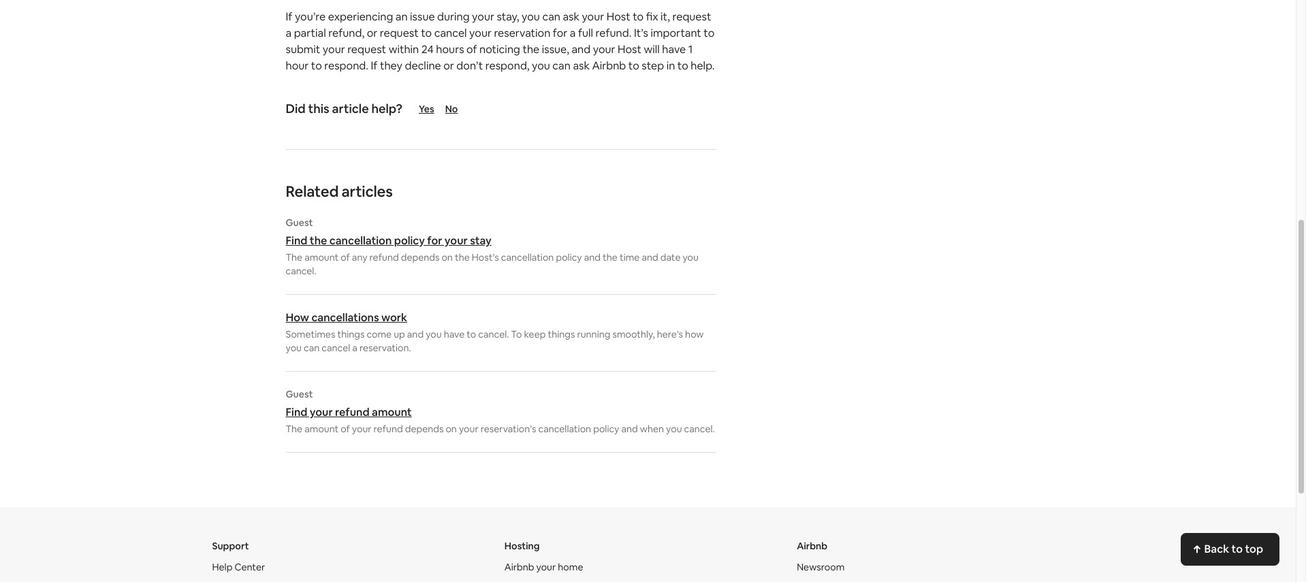 Task type: vqa. For each thing, say whether or not it's contained in the screenshot.
the step
yes



Task type: describe. For each thing, give the bounding box(es) containing it.
hours
[[436, 42, 464, 57]]

cancellations
[[312, 311, 379, 325]]

experiencing
[[328, 10, 393, 24]]

step
[[642, 59, 664, 73]]

can inside how cancellations work sometimes things come up and you have to cancel. to keep things running smoothly, here's how you can cancel a reservation.
[[304, 342, 320, 354]]

keep
[[524, 328, 546, 341]]

back to top button
[[1182, 533, 1280, 566]]

issue
[[410, 10, 435, 24]]

no
[[445, 103, 458, 115]]

find the cancellation policy for your stay link
[[286, 234, 716, 248]]

0 vertical spatial cancellation
[[330, 234, 392, 248]]

find for find your refund amount
[[286, 405, 308, 420]]

find your refund amount element
[[286, 388, 716, 436]]

your inside guest find the cancellation policy for your stay the amount of any refund depends on the host's cancellation policy and the time and date you cancel.
[[445, 234, 468, 248]]

in
[[667, 59, 675, 73]]

when
[[640, 423, 664, 435]]

airbnb for airbnb
[[797, 540, 828, 553]]

did this article help?
[[286, 101, 403, 116]]

newsroom link
[[797, 561, 845, 574]]

refund,
[[329, 26, 365, 40]]

1 vertical spatial host
[[618, 42, 642, 57]]

newsroom
[[797, 561, 845, 574]]

1 vertical spatial policy
[[556, 251, 582, 264]]

stay
[[470, 234, 492, 248]]

0 vertical spatial ask
[[563, 10, 580, 24]]

cancel inside if you're experiencing an issue during your stay, you can ask your host to fix it, request a partial refund, or request to cancel your reservation for a full refund. it's important to submit your request within 24 hours of noticing the issue, and your host will have 1 hour to respond. if they decline or don't respond, you can ask airbnb to step in to help.
[[434, 26, 467, 40]]

how
[[685, 328, 704, 341]]

amount inside guest find the cancellation policy for your stay the amount of any refund depends on the host's cancellation policy and the time and date you cancel.
[[305, 251, 339, 264]]

issue,
[[542, 42, 570, 57]]

on inside guest find the cancellation policy for your stay the amount of any refund depends on the host's cancellation policy and the time and date you cancel.
[[442, 251, 453, 264]]

center
[[235, 561, 265, 574]]

of inside guest find your refund amount the amount of your refund depends on your reservation's cancellation policy and when you cancel.
[[341, 423, 350, 435]]

0 horizontal spatial if
[[286, 10, 293, 24]]

support
[[212, 540, 249, 553]]

related articles
[[286, 182, 393, 201]]

hosting
[[505, 540, 540, 553]]

it's
[[634, 26, 649, 40]]

host's
[[472, 251, 499, 264]]

how
[[286, 311, 309, 325]]

respond,
[[486, 59, 530, 73]]

any
[[352, 251, 368, 264]]

stay,
[[497, 10, 520, 24]]

this
[[308, 101, 330, 116]]

don't
[[457, 59, 483, 73]]

1 vertical spatial amount
[[372, 405, 412, 420]]

time
[[620, 251, 640, 264]]

they
[[380, 59, 403, 73]]

of inside if you're experiencing an issue during your stay, you can ask your host to fix it, request a partial refund, or request to cancel your reservation for a full refund. it's important to submit your request within 24 hours of noticing the issue, and your host will have 1 hour to respond. if they decline or don't respond, you can ask airbnb to step in to help.
[[467, 42, 477, 57]]

you right up
[[426, 328, 442, 341]]

the inside guest find your refund amount the amount of your refund depends on your reservation's cancellation policy and when you cancel.
[[286, 423, 303, 435]]

and inside guest find your refund amount the amount of your refund depends on your reservation's cancellation policy and when you cancel.
[[622, 423, 638, 435]]

how cancellations work sometimes things come up and you have to cancel. to keep things running smoothly, here's how you can cancel a reservation.
[[286, 311, 704, 354]]

find for find the cancellation policy for your stay
[[286, 234, 308, 248]]

airbnb your home
[[505, 561, 583, 574]]

1
[[689, 42, 693, 57]]

to right important
[[704, 26, 715, 40]]

full
[[578, 26, 593, 40]]

guest for your
[[286, 388, 313, 401]]

2 things from the left
[[548, 328, 575, 341]]

1 horizontal spatial if
[[371, 59, 378, 73]]

for inside if you're experiencing an issue during your stay, you can ask your host to fix it, request a partial refund, or request to cancel your reservation for a full refund. it's important to submit your request within 24 hours of noticing the issue, and your host will have 1 hour to respond. if they decline or don't respond, you can ask airbnb to step in to help.
[[553, 26, 568, 40]]

reservation's
[[481, 423, 536, 435]]

on inside guest find your refund amount the amount of your refund depends on your reservation's cancellation policy and when you cancel.
[[446, 423, 457, 435]]

noticing
[[480, 42, 520, 57]]

guest for the
[[286, 217, 313, 229]]

and right time
[[642, 251, 659, 264]]

help.
[[691, 59, 715, 73]]

guest find the cancellation policy for your stay the amount of any refund depends on the host's cancellation policy and the time and date you cancel.
[[286, 217, 699, 277]]

back to top
[[1205, 542, 1264, 557]]

of inside guest find the cancellation policy for your stay the amount of any refund depends on the host's cancellation policy and the time and date you cancel.
[[341, 251, 350, 264]]

1 horizontal spatial or
[[444, 59, 454, 73]]

0 vertical spatial request
[[673, 10, 712, 24]]

an
[[396, 10, 408, 24]]

come
[[367, 328, 392, 341]]

0 horizontal spatial a
[[286, 26, 292, 40]]

2 vertical spatial request
[[348, 42, 386, 57]]

the down related
[[310, 234, 327, 248]]

depends inside guest find your refund amount the amount of your refund depends on your reservation's cancellation policy and when you cancel.
[[405, 423, 444, 435]]

cancel inside how cancellations work sometimes things come up and you have to cancel. to keep things running smoothly, here's how you can cancel a reservation.
[[322, 342, 350, 354]]

submit
[[286, 42, 320, 57]]

if you're experiencing an issue during your stay, you can ask your host to fix it, request a partial refund, or request to cancel your reservation for a full refund. it's important to submit your request within 24 hours of noticing the issue, and your host will have 1 hour to respond. if they decline or don't respond, you can ask airbnb to step in to help.
[[286, 10, 715, 73]]

help center link
[[212, 561, 265, 574]]

0 vertical spatial policy
[[394, 234, 425, 248]]

within
[[389, 42, 419, 57]]

work
[[382, 311, 407, 325]]

article
[[332, 101, 369, 116]]

cancellation inside guest find your refund amount the amount of your refund depends on your reservation's cancellation policy and when you cancel.
[[539, 423, 591, 435]]

24
[[422, 42, 434, 57]]



Task type: locate. For each thing, give the bounding box(es) containing it.
on left host's
[[442, 251, 453, 264]]

you up "reservation"
[[522, 10, 540, 24]]

1 vertical spatial refund
[[335, 405, 370, 420]]

1 vertical spatial depends
[[405, 423, 444, 435]]

refund
[[370, 251, 399, 264], [335, 405, 370, 420], [374, 423, 403, 435]]

1 vertical spatial request
[[380, 26, 419, 40]]

0 vertical spatial cancel
[[434, 26, 467, 40]]

0 vertical spatial can
[[543, 10, 561, 24]]

2 horizontal spatial cancel.
[[684, 423, 715, 435]]

depends
[[401, 251, 440, 264], [405, 423, 444, 435]]

2 vertical spatial can
[[304, 342, 320, 354]]

fix
[[646, 10, 658, 24]]

no button
[[445, 103, 485, 115]]

or
[[367, 26, 378, 40], [444, 59, 454, 73]]

0 horizontal spatial things
[[338, 328, 365, 341]]

home
[[558, 561, 583, 574]]

1 find from the top
[[286, 234, 308, 248]]

to inside how cancellations work sometimes things come up and you have to cancel. to keep things running smoothly, here's how you can cancel a reservation.
[[467, 328, 476, 341]]

yes
[[419, 103, 434, 115]]

for inside guest find the cancellation policy for your stay the amount of any refund depends on the host's cancellation policy and the time and date you cancel.
[[427, 234, 442, 248]]

the left time
[[603, 251, 618, 264]]

the left host's
[[455, 251, 470, 264]]

have
[[662, 42, 686, 57], [444, 328, 465, 341]]

things right keep
[[548, 328, 575, 341]]

yes button
[[419, 103, 434, 115]]

the
[[523, 42, 540, 57], [310, 234, 327, 248], [455, 251, 470, 264], [603, 251, 618, 264]]

will
[[644, 42, 660, 57]]

can
[[543, 10, 561, 24], [553, 59, 571, 73], [304, 342, 320, 354]]

1 horizontal spatial policy
[[556, 251, 582, 264]]

1 the from the top
[[286, 251, 303, 264]]

find the cancellation policy for your stay element
[[286, 217, 716, 278]]

airbnb
[[592, 59, 626, 73], [797, 540, 828, 553], [505, 561, 534, 574]]

articles
[[342, 182, 393, 201]]

and left when
[[622, 423, 638, 435]]

can down the issue,
[[553, 59, 571, 73]]

cancel. inside how cancellations work sometimes things come up and you have to cancel. to keep things running smoothly, here's how you can cancel a reservation.
[[478, 328, 509, 341]]

2 vertical spatial amount
[[305, 423, 339, 435]]

find your refund amount link
[[286, 405, 716, 420]]

airbnb for airbnb your home
[[505, 561, 534, 574]]

1 vertical spatial or
[[444, 59, 454, 73]]

top
[[1246, 542, 1264, 557]]

0 vertical spatial find
[[286, 234, 308, 248]]

depends inside guest find the cancellation policy for your stay the amount of any refund depends on the host's cancellation policy and the time and date you cancel.
[[401, 251, 440, 264]]

if left you're
[[286, 10, 293, 24]]

the
[[286, 251, 303, 264], [286, 423, 303, 435]]

to down how cancellations work link on the bottom of the page
[[467, 328, 476, 341]]

request down 'refund,'
[[348, 42, 386, 57]]

a left partial
[[286, 26, 292, 40]]

smoothly,
[[613, 328, 655, 341]]

for up the issue,
[[553, 26, 568, 40]]

1 horizontal spatial airbnb
[[592, 59, 626, 73]]

a left the reservation.
[[352, 342, 358, 354]]

up
[[394, 328, 405, 341]]

1 vertical spatial cancel.
[[478, 328, 509, 341]]

1 vertical spatial for
[[427, 234, 442, 248]]

0 horizontal spatial policy
[[394, 234, 425, 248]]

2 find from the top
[[286, 405, 308, 420]]

help
[[212, 561, 233, 574]]

reservation
[[494, 26, 551, 40]]

0 vertical spatial guest
[[286, 217, 313, 229]]

cancel down sometimes
[[322, 342, 350, 354]]

you right date
[[683, 251, 699, 264]]

host down it's
[[618, 42, 642, 57]]

the down "reservation"
[[523, 42, 540, 57]]

have down important
[[662, 42, 686, 57]]

guest inside guest find the cancellation policy for your stay the amount of any refund depends on the host's cancellation policy and the time and date you cancel.
[[286, 217, 313, 229]]

0 horizontal spatial or
[[367, 26, 378, 40]]

1 horizontal spatial for
[[553, 26, 568, 40]]

1 things from the left
[[338, 328, 365, 341]]

ask
[[563, 10, 580, 24], [573, 59, 590, 73]]

1 horizontal spatial cancel.
[[478, 328, 509, 341]]

on down find your refund amount link
[[446, 423, 457, 435]]

back
[[1205, 542, 1230, 557]]

cancel. right when
[[684, 423, 715, 435]]

to left fix
[[633, 10, 644, 24]]

to right in
[[678, 59, 689, 73]]

guest inside guest find your refund amount the amount of your refund depends on your reservation's cancellation policy and when you cancel.
[[286, 388, 313, 401]]

or down experiencing
[[367, 26, 378, 40]]

a left full
[[570, 26, 576, 40]]

2 vertical spatial cancel.
[[684, 423, 715, 435]]

can up the issue,
[[543, 10, 561, 24]]

1 horizontal spatial have
[[662, 42, 686, 57]]

to
[[511, 328, 522, 341]]

1 horizontal spatial things
[[548, 328, 575, 341]]

request
[[673, 10, 712, 24], [380, 26, 419, 40], [348, 42, 386, 57]]

can down sometimes
[[304, 342, 320, 354]]

and
[[572, 42, 591, 57], [584, 251, 601, 264], [642, 251, 659, 264], [407, 328, 424, 341], [622, 423, 638, 435]]

cancellation right the reservation's
[[539, 423, 591, 435]]

for
[[553, 26, 568, 40], [427, 234, 442, 248]]

cancel. inside guest find your refund amount the amount of your refund depends on your reservation's cancellation policy and when you cancel.
[[684, 423, 715, 435]]

for left stay
[[427, 234, 442, 248]]

0 horizontal spatial airbnb
[[505, 561, 534, 574]]

to
[[633, 10, 644, 24], [421, 26, 432, 40], [704, 26, 715, 40], [311, 59, 322, 73], [629, 59, 640, 73], [678, 59, 689, 73], [467, 328, 476, 341], [1232, 542, 1243, 557]]

1 vertical spatial find
[[286, 405, 308, 420]]

0 vertical spatial or
[[367, 26, 378, 40]]

running
[[577, 328, 611, 341]]

did
[[286, 101, 306, 116]]

you inside guest find the cancellation policy for your stay the amount of any refund depends on the host's cancellation policy and the time and date you cancel.
[[683, 251, 699, 264]]

it,
[[661, 10, 670, 24]]

cancellation down find the cancellation policy for your stay link
[[501, 251, 554, 264]]

during
[[437, 10, 470, 24]]

cancel. down how cancellations work link on the bottom of the page
[[478, 328, 509, 341]]

cancel. up the how
[[286, 265, 317, 277]]

to left step
[[629, 59, 640, 73]]

1 vertical spatial cancellation
[[501, 251, 554, 264]]

to inside button
[[1232, 542, 1243, 557]]

have inside how cancellations work sometimes things come up and you have to cancel. to keep things running smoothly, here's how you can cancel a reservation.
[[444, 328, 465, 341]]

related
[[286, 182, 339, 201]]

find inside guest find the cancellation policy for your stay the amount of any refund depends on the host's cancellation policy and the time and date you cancel.
[[286, 234, 308, 248]]

and right up
[[407, 328, 424, 341]]

to right hour at the left of the page
[[311, 59, 322, 73]]

guest down related
[[286, 217, 313, 229]]

1 vertical spatial of
[[341, 251, 350, 264]]

0 vertical spatial refund
[[370, 251, 399, 264]]

0 horizontal spatial have
[[444, 328, 465, 341]]

0 horizontal spatial cancel.
[[286, 265, 317, 277]]

help center
[[212, 561, 265, 574]]

1 vertical spatial airbnb
[[797, 540, 828, 553]]

airbnb up newsroom link
[[797, 540, 828, 553]]

decline
[[405, 59, 441, 73]]

cancel. inside guest find the cancellation policy for your stay the amount of any refund depends on the host's cancellation policy and the time and date you cancel.
[[286, 265, 317, 277]]

ask down full
[[573, 59, 590, 73]]

guest down sometimes
[[286, 388, 313, 401]]

find inside guest find your refund amount the amount of your refund depends on your reservation's cancellation policy and when you cancel.
[[286, 405, 308, 420]]

0 vertical spatial have
[[662, 42, 686, 57]]

2 vertical spatial airbnb
[[505, 561, 534, 574]]

0 vertical spatial the
[[286, 251, 303, 264]]

2 vertical spatial of
[[341, 423, 350, 435]]

0 vertical spatial airbnb
[[592, 59, 626, 73]]

guest
[[286, 217, 313, 229], [286, 388, 313, 401]]

1 vertical spatial can
[[553, 59, 571, 73]]

policy
[[394, 234, 425, 248], [556, 251, 582, 264], [593, 423, 620, 435]]

partial
[[294, 26, 326, 40]]

you inside guest find your refund amount the amount of your refund depends on your reservation's cancellation policy and when you cancel.
[[666, 423, 682, 435]]

1 horizontal spatial cancel
[[434, 26, 467, 40]]

2 the from the top
[[286, 423, 303, 435]]

2 horizontal spatial airbnb
[[797, 540, 828, 553]]

to up 24
[[421, 26, 432, 40]]

the inside guest find the cancellation policy for your stay the amount of any refund depends on the host's cancellation policy and the time and date you cancel.
[[286, 251, 303, 264]]

you
[[522, 10, 540, 24], [532, 59, 550, 73], [683, 251, 699, 264], [426, 328, 442, 341], [286, 342, 302, 354], [666, 423, 682, 435]]

cancel
[[434, 26, 467, 40], [322, 342, 350, 354]]

2 guest from the top
[[286, 388, 313, 401]]

you right when
[[666, 423, 682, 435]]

ask up full
[[563, 10, 580, 24]]

0 vertical spatial if
[[286, 10, 293, 24]]

1 vertical spatial guest
[[286, 388, 313, 401]]

airbnb your home link
[[505, 561, 583, 574]]

1 vertical spatial the
[[286, 423, 303, 435]]

things down 'cancellations'
[[338, 328, 365, 341]]

1 vertical spatial cancel
[[322, 342, 350, 354]]

or down hours
[[444, 59, 454, 73]]

0 vertical spatial of
[[467, 42, 477, 57]]

hour
[[286, 59, 309, 73]]

cancel up hours
[[434, 26, 467, 40]]

and down full
[[572, 42, 591, 57]]

cancellation up any
[[330, 234, 392, 248]]

the inside if you're experiencing an issue during your stay, you can ask your host to fix it, request a partial refund, or request to cancel your reservation for a full refund. it's important to submit your request within 24 hours of noticing the issue, and your host will have 1 hour to respond. if they decline or don't respond, you can ask airbnb to step in to help.
[[523, 42, 540, 57]]

2 horizontal spatial a
[[570, 26, 576, 40]]

date
[[661, 251, 681, 264]]

how cancellations work link
[[286, 311, 716, 325]]

1 vertical spatial have
[[444, 328, 465, 341]]

0 horizontal spatial cancel
[[322, 342, 350, 354]]

you down the issue,
[[532, 59, 550, 73]]

a inside how cancellations work sometimes things come up and you have to cancel. to keep things running smoothly, here's how you can cancel a reservation.
[[352, 342, 358, 354]]

cancellation
[[330, 234, 392, 248], [501, 251, 554, 264], [539, 423, 591, 435]]

request up important
[[673, 10, 712, 24]]

0 vertical spatial depends
[[401, 251, 440, 264]]

0 vertical spatial on
[[442, 251, 453, 264]]

reservation.
[[360, 342, 411, 354]]

on
[[442, 251, 453, 264], [446, 423, 457, 435]]

and left time
[[584, 251, 601, 264]]

2 vertical spatial policy
[[593, 423, 620, 435]]

request down an
[[380, 26, 419, 40]]

important
[[651, 26, 702, 40]]

cancel.
[[286, 265, 317, 277], [478, 328, 509, 341], [684, 423, 715, 435]]

0 vertical spatial host
[[607, 10, 631, 24]]

policy inside guest find your refund amount the amount of your refund depends on your reservation's cancellation policy and when you cancel.
[[593, 423, 620, 435]]

if left they
[[371, 59, 378, 73]]

1 vertical spatial ask
[[573, 59, 590, 73]]

1 guest from the top
[[286, 217, 313, 229]]

respond.
[[324, 59, 369, 73]]

if
[[286, 10, 293, 24], [371, 59, 378, 73]]

and inside if you're experiencing an issue during your stay, you can ask your host to fix it, request a partial refund, or request to cancel your reservation for a full refund. it's important to submit your request within 24 hours of noticing the issue, and your host will have 1 hour to respond. if they decline or don't respond, you can ask airbnb to step in to help.
[[572, 42, 591, 57]]

have down how cancellations work link on the bottom of the page
[[444, 328, 465, 341]]

1 vertical spatial on
[[446, 423, 457, 435]]

guest find your refund amount the amount of your refund depends on your reservation's cancellation policy and when you cancel.
[[286, 388, 715, 435]]

host up refund.
[[607, 10, 631, 24]]

airbnb down hosting
[[505, 561, 534, 574]]

2 vertical spatial refund
[[374, 423, 403, 435]]

refund.
[[596, 26, 632, 40]]

of
[[467, 42, 477, 57], [341, 251, 350, 264], [341, 423, 350, 435]]

0 horizontal spatial for
[[427, 234, 442, 248]]

help?
[[372, 101, 403, 116]]

have inside if you're experiencing an issue during your stay, you can ask your host to fix it, request a partial refund, or request to cancel your reservation for a full refund. it's important to submit your request within 24 hours of noticing the issue, and your host will have 1 hour to respond. if they decline or don't respond, you can ask airbnb to step in to help.
[[662, 42, 686, 57]]

2 vertical spatial cancellation
[[539, 423, 591, 435]]

airbnb down refund.
[[592, 59, 626, 73]]

1 horizontal spatial a
[[352, 342, 358, 354]]

2 horizontal spatial policy
[[593, 423, 620, 435]]

0 vertical spatial cancel.
[[286, 265, 317, 277]]

0 vertical spatial for
[[553, 26, 568, 40]]

find
[[286, 234, 308, 248], [286, 405, 308, 420]]

you down sometimes
[[286, 342, 302, 354]]

here's
[[657, 328, 683, 341]]

and inside how cancellations work sometimes things come up and you have to cancel. to keep things running smoothly, here's how you can cancel a reservation.
[[407, 328, 424, 341]]

1 vertical spatial if
[[371, 59, 378, 73]]

refund inside guest find the cancellation policy for your stay the amount of any refund depends on the host's cancellation policy and the time and date you cancel.
[[370, 251, 399, 264]]

a
[[286, 26, 292, 40], [570, 26, 576, 40], [352, 342, 358, 354]]

airbnb inside if you're experiencing an issue during your stay, you can ask your host to fix it, request a partial refund, or request to cancel your reservation for a full refund. it's important to submit your request within 24 hours of noticing the issue, and your host will have 1 hour to respond. if they decline or don't respond, you can ask airbnb to step in to help.
[[592, 59, 626, 73]]

0 vertical spatial amount
[[305, 251, 339, 264]]

amount
[[305, 251, 339, 264], [372, 405, 412, 420], [305, 423, 339, 435]]

sometimes
[[286, 328, 335, 341]]

things
[[338, 328, 365, 341], [548, 328, 575, 341]]

to left top
[[1232, 542, 1243, 557]]

your
[[472, 10, 495, 24], [582, 10, 604, 24], [469, 26, 492, 40], [323, 42, 345, 57], [593, 42, 616, 57], [445, 234, 468, 248], [310, 405, 333, 420], [352, 423, 372, 435], [459, 423, 479, 435], [537, 561, 556, 574]]

you're
[[295, 10, 326, 24]]



